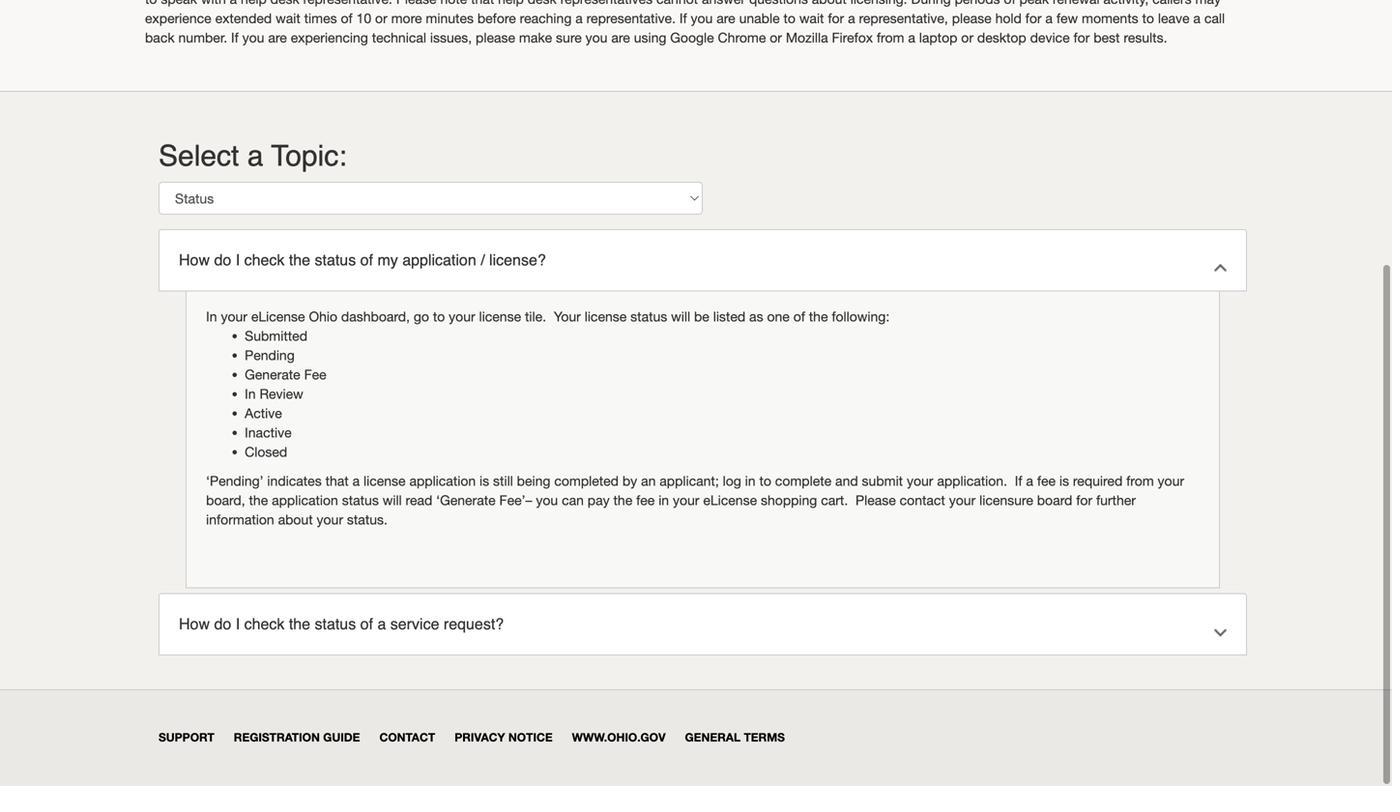 Task type: locate. For each thing, give the bounding box(es) containing it.
check for how do i check the status of my application / license?
[[244, 251, 285, 269]]

1 is from the left
[[480, 473, 490, 489]]

license up read
[[364, 473, 406, 489]]

of right one
[[794, 308, 806, 324]]

1 vertical spatial in
[[245, 386, 256, 402]]

to inside 'pending' indicates that a license application is still being completed by an applicant; log in to complete and submit your application.  if a fee is required from your board, the application status will read 'generate fee'– you can pay the fee in your elicense shopping cart.  please contact your licensure board for further information about your status.
[[760, 473, 772, 489]]

how do i check the status of my application / license?
[[179, 251, 546, 269]]

to
[[433, 308, 445, 324], [760, 473, 772, 489]]

inactive
[[245, 425, 292, 440]]

is
[[480, 473, 490, 489], [1060, 473, 1070, 489]]

generate
[[245, 366, 301, 382]]

2 vertical spatial application
[[272, 492, 338, 508]]

completed
[[555, 473, 619, 489]]

1 vertical spatial will
[[383, 492, 402, 508]]

0 vertical spatial do
[[214, 251, 231, 269]]

your right from
[[1158, 473, 1185, 489]]

do for how do i check the status of my application / license?
[[214, 251, 231, 269]]

0 vertical spatial elicense
[[251, 308, 305, 324]]

notice
[[509, 731, 553, 744]]

to inside in your elicense ohio dashboard, go to your license tile.  your license status will be listed as one of the following: submitted pending generate fee in review active inactive closed
[[433, 308, 445, 324]]

privacy notice link
[[455, 731, 553, 744]]

general terms
[[685, 731, 785, 744]]

will left read
[[383, 492, 402, 508]]

status
[[315, 251, 356, 269], [631, 308, 668, 324], [342, 492, 379, 508], [315, 615, 356, 633]]

0 horizontal spatial will
[[383, 492, 402, 508]]

a left topic:
[[247, 139, 263, 173]]

of for /
[[360, 251, 373, 269]]

further
[[1097, 492, 1136, 508]]

1 do from the top
[[214, 251, 231, 269]]

a right the that in the bottom of the page
[[353, 473, 360, 489]]

1 vertical spatial to
[[760, 473, 772, 489]]

0 horizontal spatial in
[[206, 308, 217, 324]]

will
[[671, 308, 691, 324], [383, 492, 402, 508]]

application
[[403, 251, 477, 269], [410, 473, 476, 489], [272, 492, 338, 508]]

1 vertical spatial of
[[794, 308, 806, 324]]

support
[[159, 731, 215, 744]]

the
[[289, 251, 311, 269], [809, 308, 828, 324], [249, 492, 268, 508], [614, 492, 633, 508], [289, 615, 311, 633]]

1 vertical spatial fee
[[637, 492, 655, 508]]

that
[[326, 473, 349, 489]]

an
[[641, 473, 656, 489]]

1 check from the top
[[244, 251, 285, 269]]

privacy notice
[[455, 731, 553, 744]]

a
[[247, 139, 263, 173], [353, 473, 360, 489], [1027, 473, 1034, 489], [378, 615, 386, 633]]

contact
[[380, 731, 435, 744]]

board
[[1038, 492, 1073, 508]]

status.
[[347, 512, 388, 528]]

0 vertical spatial i
[[236, 251, 240, 269]]

0 vertical spatial to
[[433, 308, 445, 324]]

review
[[260, 386, 304, 402]]

in right log
[[745, 473, 756, 489]]

1 vertical spatial application
[[410, 473, 476, 489]]

2 how from the top
[[179, 615, 210, 633]]

'pending'
[[206, 473, 264, 489]]

1 vertical spatial do
[[214, 615, 231, 633]]

status left the my
[[315, 251, 356, 269]]

2 do from the top
[[214, 615, 231, 633]]

2 vertical spatial of
[[360, 615, 373, 633]]

being
[[517, 473, 551, 489]]

following:
[[832, 308, 890, 324]]

1 horizontal spatial to
[[760, 473, 772, 489]]

application left /
[[403, 251, 477, 269]]

1 i from the top
[[236, 251, 240, 269]]

status up status.
[[342, 492, 379, 508]]

your
[[221, 308, 248, 324], [449, 308, 476, 324], [907, 473, 934, 489], [1158, 473, 1185, 489], [673, 492, 700, 508], [950, 492, 976, 508], [317, 512, 343, 528]]

request?
[[444, 615, 504, 633]]

0 vertical spatial in
[[745, 473, 756, 489]]

how
[[179, 251, 210, 269], [179, 615, 210, 633]]

www.ohio.gov link
[[572, 731, 666, 744]]

licensure
[[980, 492, 1034, 508]]

listed
[[714, 308, 746, 324]]

2 is from the left
[[1060, 473, 1070, 489]]

general terms link
[[685, 731, 785, 744]]

1 horizontal spatial elicense
[[704, 492, 757, 508]]

0 vertical spatial check
[[244, 251, 285, 269]]

license
[[479, 308, 521, 324], [585, 308, 627, 324], [364, 473, 406, 489]]

application up 'generate
[[410, 473, 476, 489]]

0 horizontal spatial elicense
[[251, 308, 305, 324]]

will left be
[[671, 308, 691, 324]]

of
[[360, 251, 373, 269], [794, 308, 806, 324], [360, 615, 373, 633]]

fee up board
[[1038, 473, 1056, 489]]

in
[[745, 473, 756, 489], [659, 492, 669, 508]]

1 vertical spatial in
[[659, 492, 669, 508]]

guide
[[323, 731, 360, 744]]

is up board
[[1060, 473, 1070, 489]]

to up shopping
[[760, 473, 772, 489]]

license down /
[[479, 308, 521, 324]]

i for how do i check the status of a service request?
[[236, 615, 240, 633]]

1 vertical spatial elicense
[[704, 492, 757, 508]]

shopping
[[761, 492, 818, 508]]

0 horizontal spatial is
[[480, 473, 490, 489]]

elicense up submitted
[[251, 308, 305, 324]]

check
[[244, 251, 285, 269], [244, 615, 285, 633]]

2 i from the top
[[236, 615, 240, 633]]

of left the my
[[360, 251, 373, 269]]

fee down "an"
[[637, 492, 655, 508]]

i for how do i check the status of my application / license?
[[236, 251, 240, 269]]

closed
[[245, 444, 287, 460]]

1 horizontal spatial is
[[1060, 473, 1070, 489]]

status left be
[[631, 308, 668, 324]]

complete
[[776, 473, 832, 489]]

do
[[214, 251, 231, 269], [214, 615, 231, 633]]

0 vertical spatial application
[[403, 251, 477, 269]]

in
[[206, 308, 217, 324], [245, 386, 256, 402]]

a right if
[[1027, 473, 1034, 489]]

0 horizontal spatial to
[[433, 308, 445, 324]]

0 vertical spatial will
[[671, 308, 691, 324]]

0 horizontal spatial license
[[364, 473, 406, 489]]

of left service
[[360, 615, 373, 633]]

license right your
[[585, 308, 627, 324]]

0 vertical spatial how
[[179, 251, 210, 269]]

0 vertical spatial fee
[[1038, 473, 1056, 489]]

1 horizontal spatial in
[[245, 386, 256, 402]]

2 check from the top
[[244, 615, 285, 633]]

1 horizontal spatial will
[[671, 308, 691, 324]]

elicense inside 'pending' indicates that a license application is still being completed by an applicant; log in to complete and submit your application.  if a fee is required from your board, the application status will read 'generate fee'– you can pay the fee in your elicense shopping cart.  please contact your licensure board for further information about your status.
[[704, 492, 757, 508]]

your right about
[[317, 512, 343, 528]]

application up about
[[272, 492, 338, 508]]

fee
[[1038, 473, 1056, 489], [637, 492, 655, 508]]

how for how do i check the status of a service request?
[[179, 615, 210, 633]]

read
[[406, 492, 433, 508]]

in your elicense ohio dashboard, go to your license tile.  your license status will be listed as one of the following: submitted pending generate fee in review active inactive closed
[[206, 308, 890, 460]]

your down applicant;
[[673, 492, 700, 508]]

is left the still
[[480, 473, 490, 489]]

i
[[236, 251, 240, 269], [236, 615, 240, 633]]

select a topic:
[[159, 139, 347, 173]]

/
[[481, 251, 485, 269]]

1 how from the top
[[179, 251, 210, 269]]

1 vertical spatial how
[[179, 615, 210, 633]]

will inside 'pending' indicates that a license application is still being completed by an applicant; log in to complete and submit your application.  if a fee is required from your board, the application status will read 'generate fee'– you can pay the fee in your elicense shopping cart.  please contact your licensure board for further information about your status.
[[383, 492, 402, 508]]

information
[[206, 512, 274, 528]]

you
[[536, 492, 558, 508]]

1 vertical spatial i
[[236, 615, 240, 633]]

1 horizontal spatial in
[[745, 473, 756, 489]]

elicense down log
[[704, 492, 757, 508]]

registration guide
[[234, 731, 360, 744]]

1 vertical spatial check
[[244, 615, 285, 633]]

in down applicant;
[[659, 492, 669, 508]]

0 vertical spatial of
[[360, 251, 373, 269]]

check for how do i check the status of a service request?
[[244, 615, 285, 633]]

to right go
[[433, 308, 445, 324]]

elicense inside in your elicense ohio dashboard, go to your license tile.  your license status will be listed as one of the following: submitted pending generate fee in review active inactive closed
[[251, 308, 305, 324]]

for
[[1077, 492, 1093, 508]]

elicense
[[251, 308, 305, 324], [704, 492, 757, 508]]

status inside 'pending' indicates that a license application is still being completed by an applicant; log in to complete and submit your application.  if a fee is required from your board, the application status will read 'generate fee'– you can pay the fee in your elicense shopping cart.  please contact your licensure board for further information about your status.
[[342, 492, 379, 508]]



Task type: describe. For each thing, give the bounding box(es) containing it.
still
[[493, 473, 513, 489]]

privacy
[[455, 731, 505, 744]]

active
[[245, 405, 282, 421]]

contact
[[900, 492, 946, 508]]

if
[[1015, 473, 1023, 489]]

status inside in your elicense ohio dashboard, go to your license tile.  your license status will be listed as one of the following: submitted pending generate fee in review active inactive closed
[[631, 308, 668, 324]]

how do i check the status of a service request?
[[179, 615, 504, 633]]

service
[[391, 615, 440, 633]]

pending
[[245, 347, 295, 363]]

registration guide link
[[234, 731, 360, 744]]

terms
[[744, 731, 785, 744]]

status left service
[[315, 615, 356, 633]]

0 horizontal spatial fee
[[637, 492, 655, 508]]

'pending' indicates that a license application is still being completed by an applicant; log in to complete and submit your application.  if a fee is required from your board, the application status will read 'generate fee'– you can pay the fee in your elicense shopping cart.  please contact your licensure board for further information about your status.
[[206, 473, 1185, 528]]

can
[[562, 492, 584, 508]]

your up submitted
[[221, 308, 248, 324]]

by
[[623, 473, 638, 489]]

license inside 'pending' indicates that a license application is still being completed by an applicant; log in to complete and submit your application.  if a fee is required from your board, the application status will read 'generate fee'– you can pay the fee in your elicense shopping cart.  please contact your licensure board for further information about your status.
[[364, 473, 406, 489]]

will inside in your elicense ohio dashboard, go to your license tile.  your license status will be listed as one of the following: submitted pending generate fee in review active inactive closed
[[671, 308, 691, 324]]

do for how do i check the status of a service request?
[[214, 615, 231, 633]]

0 vertical spatial in
[[206, 308, 217, 324]]

your right go
[[449, 308, 476, 324]]

be
[[694, 308, 710, 324]]

about
[[278, 512, 313, 528]]

applicant;
[[660, 473, 719, 489]]

contact link
[[380, 731, 435, 744]]

please
[[856, 492, 896, 508]]

license?
[[489, 251, 546, 269]]

required
[[1073, 473, 1123, 489]]

1 horizontal spatial fee
[[1038, 473, 1056, 489]]

0 horizontal spatial in
[[659, 492, 669, 508]]

submitted
[[245, 328, 308, 344]]

a left service
[[378, 615, 386, 633]]

your up contact
[[907, 473, 934, 489]]

fee'–
[[500, 492, 532, 508]]

of inside in your elicense ohio dashboard, go to your license tile.  your license status will be listed as one of the following: submitted pending generate fee in review active inactive closed
[[794, 308, 806, 324]]

dashboard,
[[341, 308, 410, 324]]

pay
[[588, 492, 610, 508]]

topic:
[[271, 139, 347, 173]]

support link
[[159, 731, 215, 744]]

as
[[750, 308, 764, 324]]

indicates
[[267, 473, 322, 489]]

your
[[554, 308, 581, 324]]

general
[[685, 731, 741, 744]]

go
[[414, 308, 429, 324]]

from
[[1127, 473, 1155, 489]]

submit
[[862, 473, 903, 489]]

www.ohio.gov
[[572, 731, 666, 744]]

my
[[378, 251, 398, 269]]

and
[[836, 473, 859, 489]]

2 horizontal spatial license
[[585, 308, 627, 324]]

'generate
[[436, 492, 496, 508]]

your right contact
[[950, 492, 976, 508]]

ohio
[[309, 308, 338, 324]]

fee
[[304, 366, 327, 382]]

the inside in your elicense ohio dashboard, go to your license tile.  your license status will be listed as one of the following: submitted pending generate fee in review active inactive closed
[[809, 308, 828, 324]]

log
[[723, 473, 742, 489]]

one
[[767, 308, 790, 324]]

how for how do i check the status of my application / license?
[[179, 251, 210, 269]]

select
[[159, 139, 239, 173]]

of for request?
[[360, 615, 373, 633]]

registration
[[234, 731, 320, 744]]

1 horizontal spatial license
[[479, 308, 521, 324]]

board,
[[206, 492, 245, 508]]



Task type: vqa. For each thing, say whether or not it's contained in the screenshot.
the "your" within have a licensing question? contact your licensing board or check their website. help desk representatives are not trained to answer licensing questions.
no



